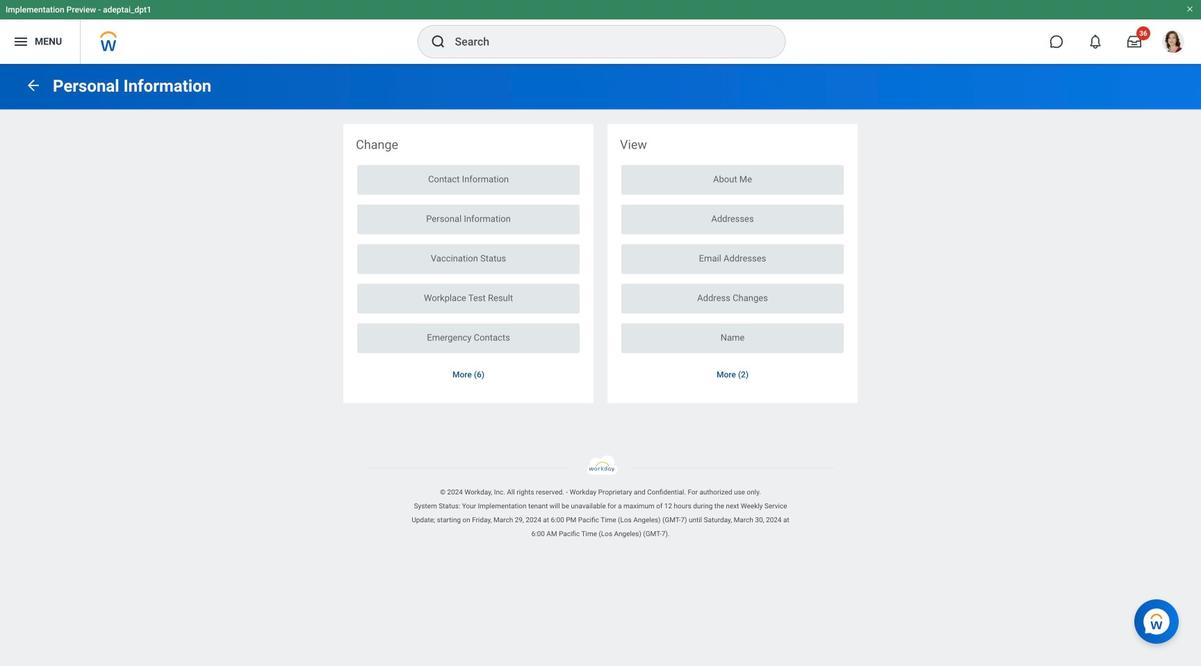 Task type: vqa. For each thing, say whether or not it's contained in the screenshot.
footer
yes



Task type: describe. For each thing, give the bounding box(es) containing it.
justify image
[[13, 33, 29, 50]]

Search Workday  search field
[[455, 26, 757, 57]]

inbox large image
[[1128, 35, 1142, 49]]



Task type: locate. For each thing, give the bounding box(es) containing it.
notifications large image
[[1089, 35, 1103, 49]]

search image
[[430, 33, 447, 50]]

main content
[[0, 64, 1202, 434]]

profile logan mcneil image
[[1163, 31, 1185, 56]]

footer
[[0, 456, 1202, 541]]

banner
[[0, 0, 1202, 64]]

close environment banner image
[[1187, 5, 1195, 13]]

previous page image
[[25, 77, 42, 94]]



